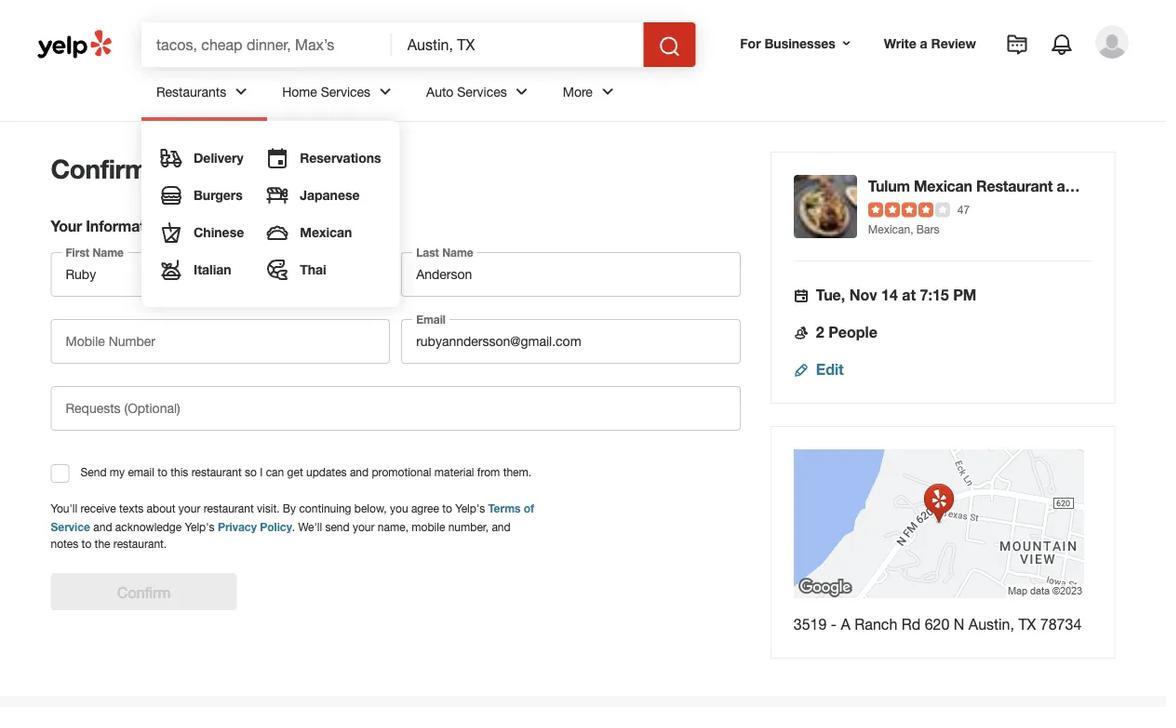 Task type: vqa. For each thing, say whether or not it's contained in the screenshot.
is; in the right of the page
no



Task type: describe. For each thing, give the bounding box(es) containing it.
more
[[563, 84, 593, 99]]

about
[[147, 502, 175, 515]]

n
[[954, 616, 965, 633]]

japanese link
[[259, 177, 389, 214]]

privacy
[[218, 521, 257, 534]]

tue, nov 14 at 7:15 pm
[[816, 286, 977, 304]]

austin,
[[969, 616, 1014, 633]]

promotional
[[372, 465, 431, 478]]

people
[[829, 323, 878, 341]]

edit link
[[794, 361, 844, 378]]

acknowledge
[[115, 521, 182, 534]]

burgers
[[194, 188, 243, 203]]

24 mexican v2 image
[[266, 222, 289, 244]]

tx
[[1019, 616, 1036, 633]]

projects image
[[1006, 34, 1028, 56]]

24 sushi v2 image
[[266, 184, 289, 207]]

my
[[110, 465, 125, 478]]

chinese
[[194, 225, 244, 240]]

to inside '. we'll send your name, mobile number, and notes to the restaurant.'
[[82, 537, 91, 550]]

can
[[266, 465, 284, 478]]

Near text field
[[407, 34, 629, 55]]

name,
[[378, 521, 409, 534]]

home
[[282, 84, 317, 99]]

tulum
[[868, 177, 910, 195]]

restaurants link
[[141, 67, 267, 121]]

24 reservations v2 image
[[266, 147, 289, 169]]

rd
[[902, 616, 921, 633]]

mexican for mexican
[[300, 225, 352, 240]]

name for last name
[[442, 246, 473, 259]]

16 pencil v2 image
[[794, 363, 809, 378]]

updates
[[306, 465, 347, 478]]

email
[[416, 313, 446, 326]]

tulum mexican restaurant and tequila bar
[[868, 177, 1164, 195]]

for businesses
[[740, 35, 836, 51]]

  text field for last name
[[401, 252, 741, 297]]

by
[[283, 502, 296, 515]]

you
[[390, 502, 408, 515]]

for businesses button
[[733, 26, 862, 60]]

your inside '. we'll send your name, mobile number, and notes to the restaurant.'
[[353, 521, 375, 534]]

ranch
[[855, 616, 898, 633]]

24 chevron down v2 image for more
[[596, 80, 619, 103]]

mexican for mexican , bars
[[868, 222, 910, 235]]

of
[[524, 502, 534, 515]]

material
[[435, 465, 474, 478]]

terms of service
[[51, 502, 534, 534]]

terms of service link
[[51, 500, 534, 534]]

number
[[109, 334, 155, 349]]

bar
[[1140, 177, 1164, 195]]

receive
[[81, 502, 116, 515]]

your information
[[51, 217, 166, 235]]

. we'll send your name, mobile number, and notes to the restaurant.
[[51, 521, 511, 550]]

send my email to this restaurant so i can get updates and promotional material from them.
[[81, 465, 532, 478]]

at
[[902, 286, 916, 304]]

16 reservation v2 image
[[794, 288, 809, 303]]

a
[[920, 35, 928, 51]]

2 horizontal spatial to
[[442, 502, 452, 515]]

edit
[[816, 361, 844, 378]]

user actions element
[[725, 23, 1155, 138]]

delivery link
[[153, 140, 251, 177]]

and inside '. we'll send your name, mobile number, and notes to the restaurant.'
[[492, 521, 511, 534]]

pm
[[953, 286, 977, 304]]

and right updates
[[350, 465, 369, 478]]

a
[[841, 616, 851, 633]]

write a review
[[884, 35, 976, 51]]

name for first name
[[93, 246, 124, 259]]

restaurants
[[156, 84, 226, 99]]

none field the "find"
[[156, 34, 378, 55]]

requests
[[66, 401, 121, 416]]

continuing
[[299, 502, 351, 515]]

Find text field
[[156, 34, 378, 55]]

confirm
[[51, 153, 148, 184]]

and acknowledge yelp's privacy policy
[[90, 521, 292, 534]]

  text field for requests (optional)
[[51, 386, 741, 431]]

nov
[[849, 286, 877, 304]]

24 burgers v2 image
[[160, 184, 182, 207]]

  text field
[[51, 252, 390, 297]]

mobile
[[412, 521, 445, 534]]

tulum mexican restaurant and tequila bar link
[[868, 175, 1164, 197]]

last name
[[416, 246, 473, 259]]

tequila
[[1087, 177, 1136, 195]]

requests (optional)
[[66, 401, 180, 416]]

services for auto services
[[457, 84, 507, 99]]

mobile
[[66, 334, 105, 349]]

policy
[[260, 521, 292, 534]]

and up the
[[93, 521, 112, 534]]



Task type: locate. For each thing, give the bounding box(es) containing it.
3 24 chevron down v2 image from the left
[[511, 80, 533, 103]]

restaurant up 'privacy'
[[204, 502, 254, 515]]

2 name from the left
[[442, 246, 473, 259]]

auto services link
[[411, 67, 548, 121]]

notifications image
[[1051, 34, 1073, 56]]

name
[[93, 246, 124, 259], [442, 246, 473, 259]]

78734
[[1040, 616, 1082, 633]]

mexican up 47
[[914, 177, 973, 195]]

0 horizontal spatial name
[[93, 246, 124, 259]]

0 horizontal spatial mexican
[[300, 225, 352, 240]]

to left 'this'
[[157, 465, 167, 478]]

notes
[[51, 537, 78, 550]]

below,
[[354, 502, 387, 515]]

categories element
[[868, 220, 940, 237]]

reservation
[[155, 153, 299, 184]]

0 horizontal spatial services
[[321, 84, 371, 99]]

more link
[[548, 67, 634, 121]]

reservations link
[[259, 140, 389, 177]]

none field up auto services link
[[407, 34, 629, 55]]

mobile number
[[66, 334, 155, 349]]

and down terms
[[492, 521, 511, 534]]

mexican down japanese link
[[300, 225, 352, 240]]

(optional)
[[124, 401, 180, 416]]

agree
[[411, 502, 439, 515]]

yelp's
[[455, 502, 485, 515], [185, 521, 215, 534]]

your down below,
[[353, 521, 375, 534]]

japanese
[[300, 188, 360, 203]]

2
[[816, 323, 824, 341]]

24 chevron down v2 image inside restaurants "link"
[[230, 80, 252, 103]]

map image
[[794, 450, 1084, 598]]

auto
[[426, 84, 454, 99]]

24 chevron down v2 image inside more link
[[596, 80, 619, 103]]

1 horizontal spatial yelp's
[[455, 502, 485, 515]]

search image
[[658, 35, 681, 58]]

2 none field from the left
[[407, 34, 629, 55]]

  text field
[[401, 252, 741, 297], [51, 386, 741, 431]]

mexican down 4 star rating image
[[868, 222, 910, 235]]

review
[[931, 35, 976, 51]]

restaurant for this
[[191, 465, 242, 478]]

bars
[[917, 222, 940, 235]]

your
[[179, 502, 200, 515], [353, 521, 375, 534]]

24 chevron down v2 image left auto
[[374, 80, 397, 103]]

restaurant.
[[113, 537, 167, 550]]

you'll receive texts about your restaurant visit. by continuing below, you agree to yelp's
[[51, 502, 488, 515]]

italian
[[194, 262, 231, 277]]

email
[[128, 465, 154, 478]]

1 vertical spatial yelp's
[[185, 521, 215, 534]]

.
[[292, 521, 295, 534]]

7:15
[[920, 286, 949, 304]]

mexican inside categories element
[[868, 222, 910, 235]]

16 groups v2 image
[[794, 326, 809, 340]]

service
[[51, 521, 90, 534]]

24 chevron down v2 image inside the home services link
[[374, 80, 397, 103]]

1 horizontal spatial services
[[457, 84, 507, 99]]

send
[[325, 521, 350, 534]]

24 chevron down v2 image inside auto services link
[[511, 80, 533, 103]]

0 vertical spatial to
[[157, 465, 167, 478]]

47
[[958, 203, 970, 216]]

restaurant for your
[[204, 502, 254, 515]]

0 horizontal spatial yelp's
[[185, 521, 215, 534]]

none field up home
[[156, 34, 378, 55]]

and left tequila
[[1057, 177, 1083, 195]]

24 chevron down v2 image for restaurants
[[230, 80, 252, 103]]

24 chevron down v2 image
[[230, 80, 252, 103], [374, 80, 397, 103], [511, 80, 533, 103], [596, 80, 619, 103]]

3519
[[794, 616, 827, 633]]

restaurant left so
[[191, 465, 242, 478]]

0 vertical spatial your
[[179, 502, 200, 515]]

24 chevron down v2 image for home services
[[374, 80, 397, 103]]

24 chevron down v2 image down near field
[[511, 80, 533, 103]]

confirm reservation
[[51, 153, 299, 184]]

mexican inside tulum mexican restaurant and tequila bar link
[[914, 177, 973, 195]]

24 delivery v2 image
[[160, 147, 182, 169]]

none field near
[[407, 34, 629, 55]]

0 vertical spatial yelp's
[[455, 502, 485, 515]]

from
[[477, 465, 500, 478]]

1 horizontal spatial none field
[[407, 34, 629, 55]]

0 vertical spatial restaurant
[[191, 465, 242, 478]]

texts
[[119, 502, 144, 515]]

24 chinese v2 image
[[160, 222, 182, 244]]

1 name from the left
[[93, 246, 124, 259]]

i
[[260, 465, 263, 478]]

mexican link
[[259, 214, 389, 251]]

1 24 chevron down v2 image from the left
[[230, 80, 252, 103]]

1 vertical spatial to
[[442, 502, 452, 515]]

0 horizontal spatial none field
[[156, 34, 378, 55]]

to right agree
[[442, 502, 452, 515]]

and
[[1057, 177, 1083, 195], [350, 465, 369, 478], [93, 521, 112, 534], [492, 521, 511, 534]]

name down your information
[[93, 246, 124, 259]]

2 services from the left
[[457, 84, 507, 99]]

visit.
[[257, 502, 280, 515]]

24 thai v2 image
[[266, 259, 289, 281]]

to left the
[[82, 537, 91, 550]]

italian link
[[153, 251, 251, 289]]

the
[[95, 537, 110, 550]]

4 star rating image
[[868, 202, 950, 217]]

information
[[86, 217, 166, 235]]

write
[[884, 35, 917, 51]]

services right home
[[321, 84, 371, 99]]

2 vertical spatial to
[[82, 537, 91, 550]]

terms
[[488, 502, 521, 515]]

None search field
[[141, 22, 699, 67]]

thai link
[[259, 251, 389, 289]]

2 24 chevron down v2 image from the left
[[374, 80, 397, 103]]

0 vertical spatial   text field
[[401, 252, 741, 297]]

thai
[[300, 262, 326, 277]]

we'll
[[298, 521, 322, 534]]

yelp's up the number,
[[455, 502, 485, 515]]

reservations
[[300, 150, 381, 166]]

first
[[66, 246, 89, 259]]

so
[[245, 465, 257, 478]]

burgers link
[[153, 177, 251, 214]]

mexican inside 'mexican' link
[[300, 225, 352, 240]]

  email field
[[401, 319, 741, 364]]

0 horizontal spatial your
[[179, 502, 200, 515]]

services right auto
[[457, 84, 507, 99]]

1 vertical spatial restaurant
[[204, 502, 254, 515]]

services for home services
[[321, 84, 371, 99]]

  telephone field
[[51, 319, 390, 364]]

your
[[51, 217, 82, 235]]

24 chevron down v2 image for auto services
[[511, 80, 533, 103]]

name right last
[[442, 246, 473, 259]]

number,
[[448, 521, 489, 534]]

chinese link
[[153, 214, 251, 251]]

2 horizontal spatial mexican
[[914, 177, 973, 195]]

24 chevron down v2 image right more
[[596, 80, 619, 103]]

1 vertical spatial your
[[353, 521, 375, 534]]

restaurant
[[976, 177, 1053, 195]]

4 24 chevron down v2 image from the left
[[596, 80, 619, 103]]

1 horizontal spatial to
[[157, 465, 167, 478]]

this
[[171, 465, 188, 478]]

to
[[157, 465, 167, 478], [442, 502, 452, 515], [82, 537, 91, 550]]

services
[[321, 84, 371, 99], [457, 84, 507, 99]]

-
[[831, 616, 837, 633]]

delivery
[[194, 150, 244, 166]]

1 horizontal spatial name
[[442, 246, 473, 259]]

first name
[[66, 246, 124, 259]]

privacy policy link
[[218, 519, 292, 534]]

tue,
[[816, 286, 845, 304]]

your up and acknowledge yelp's privacy policy
[[179, 502, 200, 515]]

0 horizontal spatial to
[[82, 537, 91, 550]]

24 italian v2 image
[[160, 259, 182, 281]]

yelp's left 'privacy'
[[185, 521, 215, 534]]

1 vertical spatial   text field
[[51, 386, 741, 431]]

restaurant
[[191, 465, 242, 478], [204, 502, 254, 515]]

1 none field from the left
[[156, 34, 378, 55]]

1 horizontal spatial mexican
[[868, 222, 910, 235]]

home services
[[282, 84, 371, 99]]

24 chevron down v2 image right restaurants
[[230, 80, 252, 103]]

last
[[416, 246, 439, 259]]

1 horizontal spatial your
[[353, 521, 375, 534]]

auto services
[[426, 84, 507, 99]]

mexican
[[914, 177, 973, 195], [868, 222, 910, 235], [300, 225, 352, 240]]

get
[[287, 465, 303, 478]]

1 services from the left
[[321, 84, 371, 99]]

write a review link
[[877, 26, 984, 60]]

None field
[[156, 34, 378, 55], [407, 34, 629, 55]]

them.
[[503, 465, 532, 478]]

2 people
[[816, 323, 878, 341]]

16 chevron down v2 image
[[839, 36, 854, 51]]



